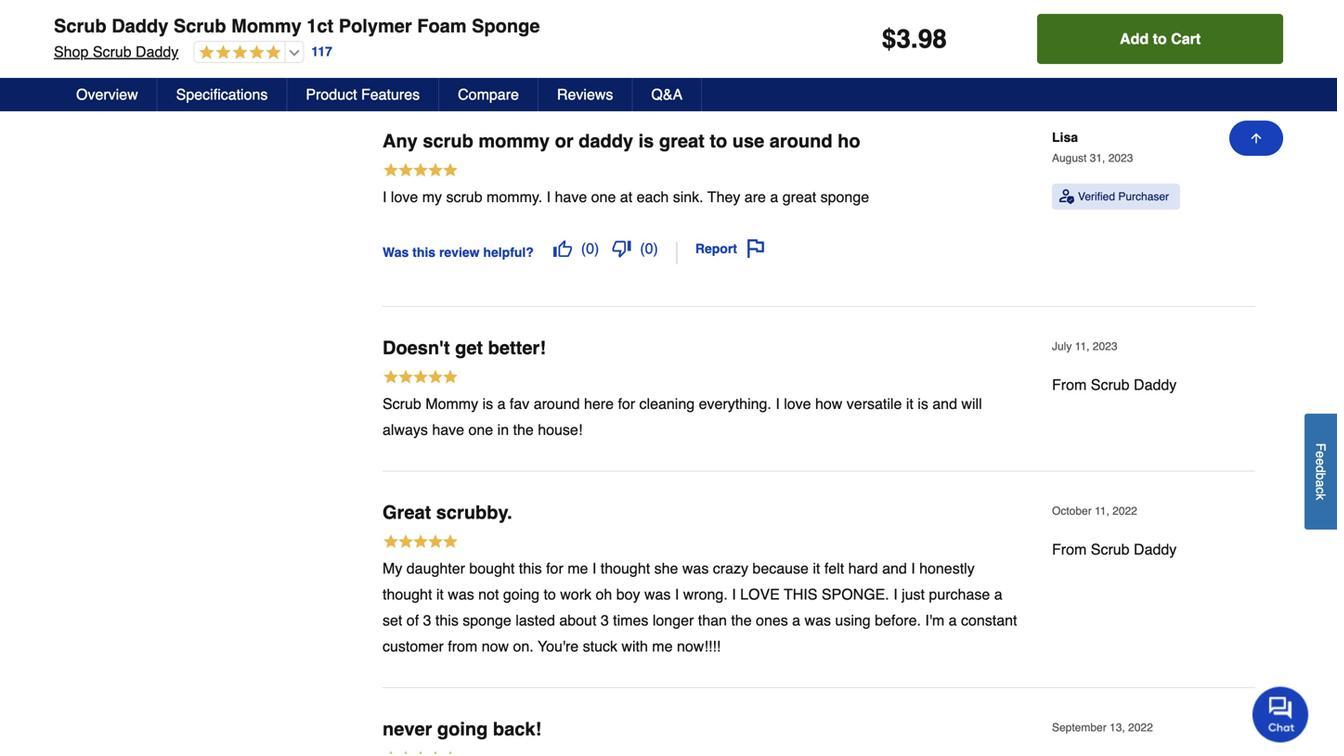 Task type: vqa. For each thing, say whether or not it's contained in the screenshot.
F
yes



Task type: describe. For each thing, give the bounding box(es) containing it.
daughter
[[406, 560, 465, 577]]

flag image
[[747, 239, 765, 258]]

this
[[784, 586, 817, 603]]

shop
[[54, 43, 89, 60]]

how
[[815, 395, 842, 413]]

f e e d b a c k button
[[1305, 414, 1337, 530]]

everything.
[[699, 395, 771, 413]]

was left not
[[448, 586, 474, 603]]

i up 'oh'
[[592, 560, 596, 577]]

q&a button
[[633, 78, 702, 111]]

polymer
[[339, 15, 412, 37]]

f e e d b a c k
[[1313, 443, 1328, 501]]

scrub mommy is a fav around here for cleaning everything. i love how versatile it is and will always have one in the house!
[[383, 395, 982, 439]]

2 vertical spatial this
[[435, 612, 459, 629]]

specifications
[[176, 86, 268, 103]]

2 e from the top
[[1313, 459, 1328, 466]]

was
[[383, 245, 409, 260]]

verified purchaser
[[1078, 190, 1169, 203]]

1 horizontal spatial great
[[782, 188, 816, 205]]

customer
[[383, 638, 444, 655]]

scrub right shop
[[93, 43, 131, 60]]

scrub inside scrub mommy is a fav around here for cleaning everything. i love how versatile it is and will always have one in the house!
[[383, 395, 421, 413]]

sink.
[[673, 188, 703, 205]]

and inside my daughter bought this for me i thought she was crazy because it felt hard and i honestly thought it was not going to work oh boy was i wrong. i love this sponge. i just purchase a set of 3 this sponge lasted about 3 times longer than the ones a was using before. i'm a constant customer from now on. you're stuck with me now!!!!
[[882, 560, 907, 577]]

( 0 ) for thumb up image
[[581, 240, 599, 257]]

scrub down july 11, 2023
[[1091, 376, 1130, 394]]

k
[[1313, 494, 1328, 501]]

1 vertical spatial it
[[813, 560, 820, 577]]

was down this
[[805, 612, 831, 629]]

around inside scrub mommy is a fav around here for cleaning everything. i love how versatile it is and will always have one in the house!
[[534, 395, 580, 413]]

i inside scrub mommy is a fav around here for cleaning everything. i love how versatile it is and will always have one in the house!
[[776, 395, 780, 413]]

foam
[[417, 15, 467, 37]]

daddy
[[579, 130, 633, 152]]

never
[[383, 719, 432, 740]]

better!
[[488, 337, 546, 359]]

) for thumb down icon
[[653, 240, 658, 257]]

add
[[1120, 30, 1149, 47]]

i left just
[[893, 586, 898, 603]]

times
[[613, 612, 648, 629]]

( for thumb up image
[[581, 240, 586, 257]]

31,
[[1090, 152, 1105, 165]]

compare
[[458, 86, 519, 103]]

october
[[1052, 505, 1092, 518]]

1 horizontal spatial 3
[[601, 612, 609, 629]]

0 for thumb down icon
[[645, 240, 653, 257]]

1 horizontal spatial have
[[555, 188, 587, 205]]

f
[[1313, 443, 1328, 451]]

) for thumb up image
[[594, 240, 599, 257]]

mommy
[[479, 130, 550, 152]]

always
[[383, 421, 428, 439]]

doesn't
[[383, 337, 450, 359]]

.
[[911, 24, 918, 54]]

0 vertical spatial this
[[412, 245, 436, 260]]

from scrub daddy for doesn't get better!
[[1052, 376, 1177, 394]]

using
[[835, 612, 871, 629]]

september 13, 2022
[[1052, 722, 1153, 735]]

doesn't get better!
[[383, 337, 546, 359]]

any
[[383, 130, 418, 152]]

shop scrub daddy
[[54, 43, 179, 60]]

1 vertical spatial 2023
[[1093, 340, 1117, 353]]

reviews
[[557, 86, 613, 103]]

stuck
[[583, 638, 617, 655]]

0 vertical spatial me
[[568, 560, 588, 577]]

0 vertical spatial scrub
[[423, 130, 473, 152]]

to inside my daughter bought this for me i thought she was crazy because it felt hard and i honestly thought it was not going to work oh boy was i wrong. i love this sponge. i just purchase a set of 3 this sponge lasted about 3 times longer than the ones a was using before. i'm a constant customer from now on. you're stuck with me now!!!!
[[544, 586, 556, 603]]

2022 for october 11, 2022
[[1113, 505, 1137, 518]]

1ct
[[307, 15, 334, 37]]

mommy inside scrub mommy is a fav around here for cleaning everything. i love how versatile it is and will always have one in the house!
[[425, 395, 478, 413]]

july 11, 2023
[[1052, 340, 1117, 353]]

mommy.
[[487, 188, 542, 205]]

0 horizontal spatial going
[[437, 719, 488, 740]]

verified
[[1078, 190, 1115, 203]]

a right are
[[770, 188, 778, 205]]

thumb down image
[[612, 239, 631, 258]]

$ 3 . 98
[[882, 24, 947, 54]]

2 horizontal spatial 3
[[896, 24, 911, 54]]

1 horizontal spatial sponge
[[820, 188, 869, 205]]

$
[[882, 24, 896, 54]]

11, for doesn't get better!
[[1075, 340, 1090, 353]]

for inside my daughter bought this for me i thought she was crazy because it felt hard and i honestly thought it was not going to work oh boy was i wrong. i love this sponge. i just purchase a set of 3 this sponge lasted about 3 times longer than the ones a was using before. i'm a constant customer from now on. you're stuck with me now!!!!
[[546, 560, 563, 577]]

q&a
[[651, 86, 683, 103]]

just
[[902, 586, 925, 603]]

versatile
[[847, 395, 902, 413]]

was down she
[[644, 586, 671, 603]]

not
[[478, 586, 499, 603]]

0 horizontal spatial 3
[[423, 612, 431, 629]]

report button
[[689, 233, 772, 264]]

0 vertical spatial great
[[659, 130, 705, 152]]

now!!!!
[[677, 638, 721, 655]]

5 stars image for doesn't
[[383, 368, 459, 388]]

5 stars image for any
[[383, 161, 459, 181]]

1 horizontal spatial around
[[770, 130, 832, 152]]

i left love
[[732, 586, 736, 603]]

my
[[422, 188, 442, 205]]

scrub up 4.9 stars image
[[174, 15, 226, 37]]

sponge
[[472, 15, 540, 37]]

oh
[[596, 586, 612, 603]]

scrubby.
[[436, 502, 512, 523]]

back!
[[493, 719, 541, 740]]

verified purchaser icon image
[[1059, 189, 1074, 204]]

2023 inside lisa august 31, 2023
[[1108, 152, 1133, 165]]

features
[[361, 86, 420, 103]]

because
[[752, 560, 809, 577]]

b
[[1313, 473, 1328, 480]]

specifications button
[[158, 78, 287, 111]]

add to cart
[[1120, 30, 1201, 47]]



Task type: locate. For each thing, give the bounding box(es) containing it.
2 horizontal spatial is
[[918, 395, 928, 413]]

sponge down ho
[[820, 188, 869, 205]]

0 vertical spatial mommy
[[231, 15, 302, 37]]

1 vertical spatial have
[[432, 421, 464, 439]]

1 vertical spatial great
[[782, 188, 816, 205]]

5 stars image down doesn't
[[383, 368, 459, 388]]

thought up boy
[[601, 560, 650, 577]]

house!
[[538, 421, 582, 439]]

0 horizontal spatial around
[[534, 395, 580, 413]]

cart
[[1171, 30, 1201, 47]]

0 vertical spatial the
[[513, 421, 534, 439]]

have
[[555, 188, 587, 205], [432, 421, 464, 439]]

1 horizontal spatial is
[[638, 130, 654, 152]]

5 stars image for never
[[383, 750, 459, 755]]

0 horizontal spatial and
[[882, 560, 907, 577]]

with
[[622, 638, 648, 655]]

scrub up always
[[383, 395, 421, 413]]

love inside scrub mommy is a fav around here for cleaning everything. i love how versatile it is and will always have one in the house!
[[784, 395, 811, 413]]

2023 right 31,
[[1108, 152, 1133, 165]]

mommy up 4.9 stars image
[[231, 15, 302, 37]]

1 vertical spatial the
[[731, 612, 752, 629]]

a up constant
[[994, 586, 1002, 603]]

0 horizontal spatial thought
[[383, 586, 432, 603]]

1 horizontal spatial me
[[652, 638, 673, 655]]

1 vertical spatial and
[[882, 560, 907, 577]]

than
[[698, 612, 727, 629]]

0 vertical spatial around
[[770, 130, 832, 152]]

about
[[559, 612, 596, 629]]

me right with
[[652, 638, 673, 655]]

2022 right "october"
[[1113, 505, 1137, 518]]

reviews button
[[538, 78, 633, 111]]

and right 'hard'
[[882, 560, 907, 577]]

0 horizontal spatial is
[[482, 395, 493, 413]]

1 horizontal spatial going
[[503, 586, 539, 603]]

thought up of
[[383, 586, 432, 603]]

from down "october"
[[1052, 541, 1087, 558]]

1 horizontal spatial to
[[710, 130, 727, 152]]

5 stars image down never
[[383, 750, 459, 755]]

e up b
[[1313, 459, 1328, 466]]

mommy up always
[[425, 395, 478, 413]]

1 vertical spatial for
[[546, 560, 563, 577]]

1 vertical spatial to
[[710, 130, 727, 152]]

0 vertical spatial going
[[503, 586, 539, 603]]

going left back!
[[437, 719, 488, 740]]

2 horizontal spatial to
[[1153, 30, 1167, 47]]

0 vertical spatial have
[[555, 188, 587, 205]]

3 left 98
[[896, 24, 911, 54]]

( right thumb down icon
[[640, 240, 645, 257]]

5 stars image up daughter
[[383, 533, 459, 553]]

4.9 stars image
[[194, 45, 281, 62]]

a right i'm
[[949, 612, 957, 629]]

one left at
[[591, 188, 616, 205]]

0 horizontal spatial have
[[432, 421, 464, 439]]

1 horizontal spatial mommy
[[425, 395, 478, 413]]

2 ) from the left
[[653, 240, 658, 257]]

is left fav
[[482, 395, 493, 413]]

helpful?
[[483, 245, 534, 260]]

1 horizontal spatial love
[[784, 395, 811, 413]]

0 vertical spatial and
[[932, 395, 957, 413]]

a inside f e e d b a c k 'button'
[[1313, 480, 1328, 488]]

september
[[1052, 722, 1107, 735]]

0 horizontal spatial me
[[568, 560, 588, 577]]

1 5 stars image from the top
[[383, 161, 459, 181]]

1 from from the top
[[1052, 376, 1087, 394]]

product features
[[306, 86, 420, 103]]

purchaser
[[1118, 190, 1169, 203]]

i
[[383, 188, 387, 205], [547, 188, 551, 205], [776, 395, 780, 413], [592, 560, 596, 577], [911, 560, 915, 577], [675, 586, 679, 603], [732, 586, 736, 603], [893, 586, 898, 603]]

1 vertical spatial sponge
[[463, 612, 511, 629]]

the right the in at the bottom left of page
[[513, 421, 534, 439]]

2 ( from the left
[[640, 240, 645, 257]]

scrub right any at the top left
[[423, 130, 473, 152]]

11, right "july"
[[1075, 340, 1090, 353]]

great
[[383, 502, 431, 523]]

this
[[412, 245, 436, 260], [519, 560, 542, 577], [435, 612, 459, 629]]

2 from from the top
[[1052, 541, 1087, 558]]

i'm
[[925, 612, 944, 629]]

0 horizontal spatial (
[[581, 240, 586, 257]]

0 vertical spatial 11,
[[1075, 340, 1090, 353]]

(
[[581, 240, 586, 257], [640, 240, 645, 257]]

1 horizontal spatial thought
[[601, 560, 650, 577]]

from for great scrubby.
[[1052, 541, 1087, 558]]

one left the in at the bottom left of page
[[468, 421, 493, 439]]

1 vertical spatial from scrub daddy
[[1052, 541, 1177, 558]]

5 stars image
[[383, 161, 459, 181], [383, 368, 459, 388], [383, 533, 459, 553], [383, 750, 459, 755]]

october 11, 2022
[[1052, 505, 1137, 518]]

117
[[311, 44, 332, 59]]

compare button
[[439, 78, 538, 111]]

and left will
[[932, 395, 957, 413]]

ones
[[756, 612, 788, 629]]

scrub down october 11, 2022
[[1091, 541, 1130, 558]]

i love my scrub mommy. i have one at each sink. they are a great sponge
[[383, 188, 869, 205]]

is right the versatile
[[918, 395, 928, 413]]

0 horizontal spatial mommy
[[231, 15, 302, 37]]

love left my
[[391, 188, 418, 205]]

me up work
[[568, 560, 588, 577]]

crazy
[[713, 560, 748, 577]]

for right the here
[[618, 395, 635, 413]]

1 vertical spatial around
[[534, 395, 580, 413]]

overview
[[76, 86, 138, 103]]

0 horizontal spatial )
[[594, 240, 599, 257]]

for up work
[[546, 560, 563, 577]]

1 vertical spatial going
[[437, 719, 488, 740]]

0 horizontal spatial ( 0 )
[[581, 240, 599, 257]]

)
[[594, 240, 599, 257], [653, 240, 658, 257]]

have up thumb up image
[[555, 188, 587, 205]]

have right always
[[432, 421, 464, 439]]

one inside scrub mommy is a fav around here for cleaning everything. i love how versatile it is and will always have one in the house!
[[468, 421, 493, 439]]

13,
[[1110, 722, 1125, 735]]

0 horizontal spatial for
[[546, 560, 563, 577]]

is right daddy
[[638, 130, 654, 152]]

1 from scrub daddy from the top
[[1052, 376, 1177, 394]]

wrong.
[[683, 586, 728, 603]]

1 horizontal spatial ( 0 )
[[640, 240, 658, 257]]

2 vertical spatial to
[[544, 586, 556, 603]]

11, right "october"
[[1095, 505, 1109, 518]]

will
[[961, 395, 982, 413]]

1 vertical spatial love
[[784, 395, 811, 413]]

great down the q&a button at the top
[[659, 130, 705, 152]]

1 ( 0 ) from the left
[[581, 240, 599, 257]]

i left my
[[383, 188, 387, 205]]

use
[[732, 130, 764, 152]]

0 right thumb up image
[[586, 240, 594, 257]]

for inside scrub mommy is a fav around here for cleaning everything. i love how versatile it is and will always have one in the house!
[[618, 395, 635, 413]]

1 vertical spatial thought
[[383, 586, 432, 603]]

0 vertical spatial thought
[[601, 560, 650, 577]]

the inside scrub mommy is a fav around here for cleaning everything. i love how versatile it is and will always have one in the house!
[[513, 421, 534, 439]]

5 stars image up my
[[383, 161, 459, 181]]

3 5 stars image from the top
[[383, 533, 459, 553]]

of
[[406, 612, 419, 629]]

0 horizontal spatial 11,
[[1075, 340, 1090, 353]]

one
[[591, 188, 616, 205], [468, 421, 493, 439]]

scrub right my
[[446, 188, 482, 205]]

sponge inside my daughter bought this for me i thought she was crazy because it felt hard and i honestly thought it was not going to work oh boy was i wrong. i love this sponge. i just purchase a set of 3 this sponge lasted about 3 times longer than the ones a was using before. i'm a constant customer from now on. you're stuck with me now!!!!
[[463, 612, 511, 629]]

i right mommy.
[[547, 188, 551, 205]]

e
[[1313, 451, 1328, 459], [1313, 459, 1328, 466]]

from scrub daddy for great scrubby.
[[1052, 541, 1177, 558]]

2 vertical spatial it
[[436, 586, 444, 603]]

scrub
[[54, 15, 106, 37], [174, 15, 226, 37], [93, 43, 131, 60], [1091, 376, 1130, 394], [383, 395, 421, 413], [1091, 541, 1130, 558]]

2 ( 0 ) from the left
[[640, 240, 658, 257]]

from for doesn't get better!
[[1052, 376, 1087, 394]]

1 horizontal spatial and
[[932, 395, 957, 413]]

or
[[555, 130, 573, 152]]

scrub
[[423, 130, 473, 152], [446, 188, 482, 205]]

review
[[439, 245, 480, 260]]

you're
[[538, 638, 579, 655]]

around
[[770, 130, 832, 152], [534, 395, 580, 413]]

ho
[[838, 130, 860, 152]]

0 horizontal spatial great
[[659, 130, 705, 152]]

0 vertical spatial from
[[1052, 376, 1087, 394]]

0 horizontal spatial the
[[513, 421, 534, 439]]

the right "than"
[[731, 612, 752, 629]]

was up wrong.
[[682, 560, 709, 577]]

e up d
[[1313, 451, 1328, 459]]

2022 for september 13, 2022
[[1128, 722, 1153, 735]]

( 0 ) right thumb up image
[[581, 240, 599, 257]]

98
[[918, 24, 947, 54]]

2 0 from the left
[[645, 240, 653, 257]]

from scrub daddy down july 11, 2023
[[1052, 376, 1177, 394]]

a
[[770, 188, 778, 205], [497, 395, 506, 413], [1313, 480, 1328, 488], [994, 586, 1002, 603], [792, 612, 800, 629], [949, 612, 957, 629]]

thumb up image
[[553, 239, 572, 258]]

2023
[[1108, 152, 1133, 165], [1093, 340, 1117, 353]]

great right are
[[782, 188, 816, 205]]

mommy
[[231, 15, 302, 37], [425, 395, 478, 413]]

0 vertical spatial sponge
[[820, 188, 869, 205]]

5 stars image for great
[[383, 533, 459, 553]]

love
[[740, 586, 780, 603]]

1 vertical spatial 11,
[[1095, 505, 1109, 518]]

1 vertical spatial mommy
[[425, 395, 478, 413]]

constant
[[961, 612, 1017, 629]]

it left felt
[[813, 560, 820, 577]]

scrub up shop
[[54, 15, 106, 37]]

) right thumb down icon
[[653, 240, 658, 257]]

4 5 stars image from the top
[[383, 750, 459, 755]]

0 horizontal spatial one
[[468, 421, 493, 439]]

to inside button
[[1153, 30, 1167, 47]]

going up lasted
[[503, 586, 539, 603]]

cleaning
[[639, 395, 695, 413]]

honestly
[[919, 560, 975, 577]]

add to cart button
[[1037, 14, 1283, 64]]

the inside my daughter bought this for me i thought she was crazy because it felt hard and i honestly thought it was not going to work oh boy was i wrong. i love this sponge. i just purchase a set of 3 this sponge lasted about 3 times longer than the ones a was using before. i'm a constant customer from now on. you're stuck with me now!!!!
[[731, 612, 752, 629]]

1 e from the top
[[1313, 451, 1328, 459]]

0 vertical spatial 2022
[[1113, 505, 1137, 518]]

3 left the times
[[601, 612, 609, 629]]

report
[[695, 241, 737, 256]]

it down daughter
[[436, 586, 444, 603]]

) left thumb down icon
[[594, 240, 599, 257]]

1 horizontal spatial it
[[813, 560, 820, 577]]

1 vertical spatial 2022
[[1128, 722, 1153, 735]]

they
[[707, 188, 740, 205]]

set
[[383, 612, 402, 629]]

0 horizontal spatial it
[[436, 586, 444, 603]]

around left ho
[[770, 130, 832, 152]]

1 horizontal spatial the
[[731, 612, 752, 629]]

never going back!
[[383, 719, 541, 740]]

to left work
[[544, 586, 556, 603]]

i up longer at the bottom
[[675, 586, 679, 603]]

0 horizontal spatial 0
[[586, 240, 594, 257]]

1 ( from the left
[[581, 240, 586, 257]]

a up k
[[1313, 480, 1328, 488]]

it
[[906, 395, 913, 413], [813, 560, 820, 577], [436, 586, 444, 603]]

( right thumb up image
[[581, 240, 586, 257]]

0 horizontal spatial sponge
[[463, 612, 511, 629]]

d
[[1313, 466, 1328, 473]]

0 for thumb up image
[[586, 240, 594, 257]]

i up just
[[911, 560, 915, 577]]

sponge down not
[[463, 612, 511, 629]]

this right bought
[[519, 560, 542, 577]]

great
[[659, 130, 705, 152], [782, 188, 816, 205]]

this up from
[[435, 612, 459, 629]]

love left how
[[784, 395, 811, 413]]

1 horizontal spatial one
[[591, 188, 616, 205]]

july
[[1052, 340, 1072, 353]]

0 horizontal spatial to
[[544, 586, 556, 603]]

going inside my daughter bought this for me i thought she was crazy because it felt hard and i honestly thought it was not going to work oh boy was i wrong. i love this sponge. i just purchase a set of 3 this sponge lasted about 3 times longer than the ones a was using before. i'm a constant customer from now on. you're stuck with me now!!!!
[[503, 586, 539, 603]]

my
[[383, 560, 402, 577]]

for
[[618, 395, 635, 413], [546, 560, 563, 577]]

( for thumb down icon
[[640, 240, 645, 257]]

0 vertical spatial one
[[591, 188, 616, 205]]

from down "july"
[[1052, 376, 1087, 394]]

have inside scrub mommy is a fav around here for cleaning everything. i love how versatile it is and will always have one in the house!
[[432, 421, 464, 439]]

2 horizontal spatial it
[[906, 395, 913, 413]]

hard
[[848, 560, 878, 577]]

overview button
[[58, 78, 158, 111]]

0 vertical spatial for
[[618, 395, 635, 413]]

11, for great scrubby.
[[1095, 505, 1109, 518]]

( 0 ) for thumb down icon
[[640, 240, 658, 257]]

2022
[[1113, 505, 1137, 518], [1128, 722, 1153, 735]]

2 from scrub daddy from the top
[[1052, 541, 1177, 558]]

( 0 ) right thumb down icon
[[640, 240, 658, 257]]

1 vertical spatial scrub
[[446, 188, 482, 205]]

0 right thumb down icon
[[645, 240, 653, 257]]

and inside scrub mommy is a fav around here for cleaning everything. i love how versatile it is and will always have one in the house!
[[932, 395, 957, 413]]

1 0 from the left
[[586, 240, 594, 257]]

are
[[744, 188, 766, 205]]

1 horizontal spatial (
[[640, 240, 645, 257]]

0 vertical spatial to
[[1153, 30, 1167, 47]]

to
[[1153, 30, 1167, 47], [710, 130, 727, 152], [544, 586, 556, 603]]

2023 right "july"
[[1093, 340, 1117, 353]]

arrow up image
[[1249, 131, 1264, 146]]

she
[[654, 560, 678, 577]]

sponge.
[[822, 586, 889, 603]]

i right everything.
[[776, 395, 780, 413]]

at
[[620, 188, 632, 205]]

2 5 stars image from the top
[[383, 368, 459, 388]]

product
[[306, 86, 357, 103]]

work
[[560, 586, 591, 603]]

around up 'house!'
[[534, 395, 580, 413]]

lisa august 31, 2023
[[1052, 130, 1133, 165]]

3 right of
[[423, 612, 431, 629]]

1 horizontal spatial for
[[618, 395, 635, 413]]

to left use
[[710, 130, 727, 152]]

to right add
[[1153, 30, 1167, 47]]

1 vertical spatial from
[[1052, 541, 1087, 558]]

my daughter bought this for me i thought she was crazy because it felt hard and i honestly thought it was not going to work oh boy was i wrong. i love this sponge. i just purchase a set of 3 this sponge lasted about 3 times longer than the ones a was using before. i'm a constant customer from now on. you're stuck with me now!!!!
[[383, 560, 1017, 655]]

0 horizontal spatial love
[[391, 188, 418, 205]]

bought
[[469, 560, 515, 577]]

a left fav
[[497, 395, 506, 413]]

0 vertical spatial love
[[391, 188, 418, 205]]

a right ones
[[792, 612, 800, 629]]

1 horizontal spatial 11,
[[1095, 505, 1109, 518]]

was this review helpful?
[[383, 245, 534, 260]]

from scrub daddy down october 11, 2022
[[1052, 541, 1177, 558]]

0 vertical spatial from scrub daddy
[[1052, 376, 1177, 394]]

1 horizontal spatial )
[[653, 240, 658, 257]]

1 vertical spatial one
[[468, 421, 493, 439]]

2022 right 13,
[[1128, 722, 1153, 735]]

1 vertical spatial this
[[519, 560, 542, 577]]

from
[[448, 638, 477, 655]]

is
[[638, 130, 654, 152], [482, 395, 493, 413], [918, 395, 928, 413]]

chat invite button image
[[1253, 687, 1309, 743]]

great scrubby.
[[383, 502, 512, 523]]

1 ) from the left
[[594, 240, 599, 257]]

0 vertical spatial 2023
[[1108, 152, 1133, 165]]

1 horizontal spatial 0
[[645, 240, 653, 257]]

this right was
[[412, 245, 436, 260]]

it right the versatile
[[906, 395, 913, 413]]

any scrub mommy or daddy is great to use around ho
[[383, 130, 860, 152]]

1 vertical spatial me
[[652, 638, 673, 655]]

0 vertical spatial it
[[906, 395, 913, 413]]

it inside scrub mommy is a fav around here for cleaning everything. i love how versatile it is and will always have one in the house!
[[906, 395, 913, 413]]

each
[[637, 188, 669, 205]]

a inside scrub mommy is a fav around here for cleaning everything. i love how versatile it is and will always have one in the house!
[[497, 395, 506, 413]]

before.
[[875, 612, 921, 629]]



